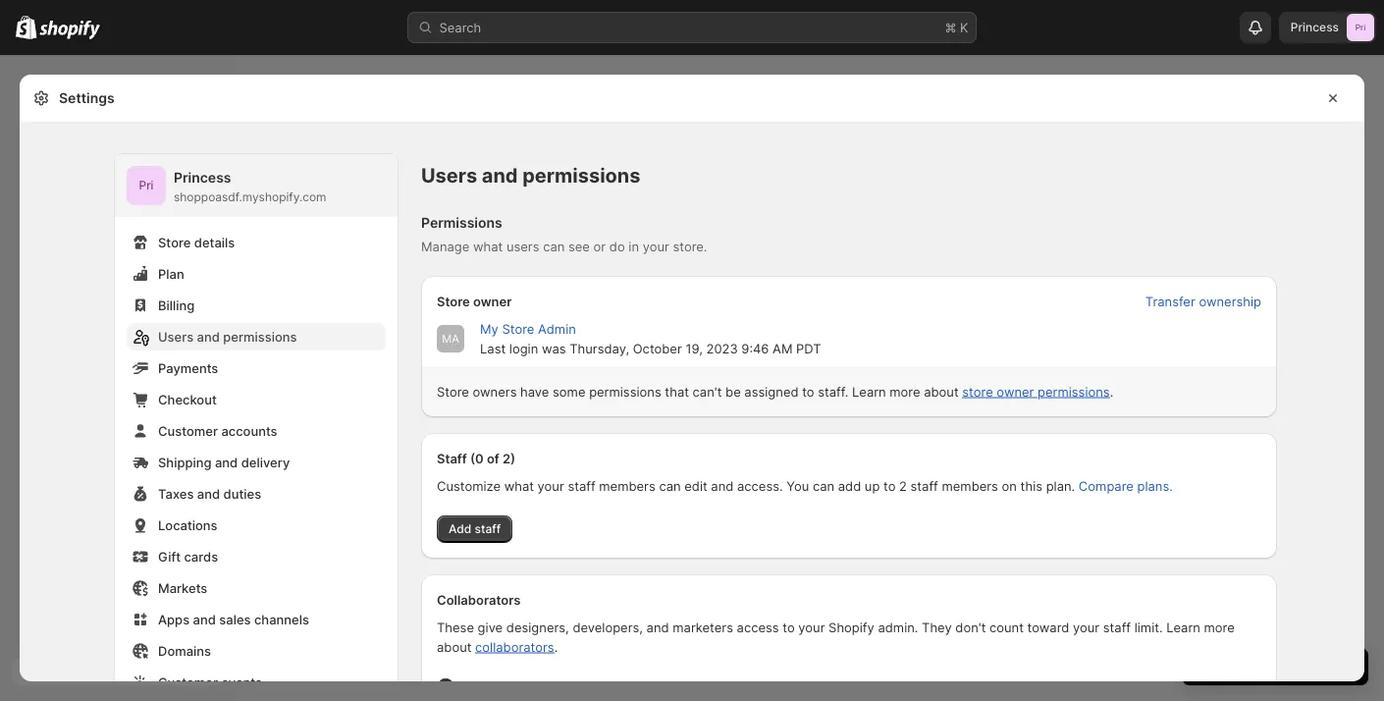 Task type: describe. For each thing, give the bounding box(es) containing it.
admin.
[[878, 620, 919, 635]]

and up permissions
[[482, 164, 518, 188]]

a
[[570, 679, 577, 694]]

shipping and delivery
[[158, 455, 290, 470]]

store owner
[[437, 294, 512, 309]]

of
[[487, 451, 500, 466]]

access.
[[738, 478, 783, 494]]

events
[[221, 675, 262, 690]]

checkout
[[158, 392, 217, 407]]

sales
[[219, 612, 251, 627]]

⌘
[[945, 20, 957, 35]]

1 horizontal spatial users and permissions
[[421, 164, 641, 188]]

be
[[726, 384, 741, 399]]

toward
[[1028, 620, 1070, 635]]

1 members from the left
[[599, 478, 656, 494]]

learn inside these give designers, developers, and marketers access to your shopify admin. they don't count toward your staff limit. learn more about
[[1167, 620, 1201, 635]]

these
[[437, 620, 474, 635]]

0 vertical spatial about
[[924, 384, 959, 399]]

taxes
[[158, 486, 194, 501]]

store for details
[[158, 235, 191, 250]]

marketers
[[673, 620, 734, 635]]

store.
[[673, 239, 708, 254]]

customer accounts
[[158, 423, 278, 439]]

permissions down the thursday,
[[589, 384, 662, 399]]

up
[[865, 478, 880, 494]]

transfer ownership button
[[1146, 294, 1262, 309]]

login
[[510, 341, 539, 356]]

shopify
[[829, 620, 875, 635]]

assigned
[[745, 384, 799, 399]]

k
[[961, 20, 969, 35]]

manage
[[421, 239, 470, 254]]

staff
[[437, 451, 467, 466]]

october
[[633, 341, 682, 356]]

my store admin last login was thursday, october 19, 2023 9:46 am pdt
[[480, 321, 822, 356]]

thursday,
[[570, 341, 630, 356]]

staff right 2
[[911, 478, 939, 494]]

on
[[1002, 478, 1017, 494]]

0 horizontal spatial learn
[[853, 384, 887, 399]]

store inside my store admin last login was thursday, october 19, 2023 9:46 am pdt
[[502, 321, 535, 336]]

transfer
[[1146, 294, 1196, 309]]

compare plans. link
[[1079, 478, 1173, 494]]

to inside these give designers, developers, and marketers access to your shopify admin. they don't count toward your staff limit. learn more about
[[783, 620, 795, 635]]

collaborators link
[[475, 639, 555, 655]]

users and permissions link
[[127, 323, 386, 351]]

princess shoppoasdf.myshopify.com
[[174, 169, 327, 204]]

payments link
[[127, 355, 386, 382]]

do
[[610, 239, 625, 254]]

apps and sales channels link
[[127, 606, 386, 633]]

don't
[[956, 620, 986, 635]]

and right the apps
[[193, 612, 216, 627]]

collaborators
[[475, 639, 555, 655]]

more inside these give designers, developers, and marketers access to your shopify admin. they don't count toward your staff limit. learn more about
[[1205, 620, 1235, 635]]

was
[[542, 341, 566, 356]]

staff.
[[818, 384, 849, 399]]

locations link
[[127, 512, 386, 539]]

duties
[[224, 486, 261, 501]]

permissions inside shop settings menu element
[[223, 329, 297, 344]]

locations
[[158, 518, 218, 533]]

my store admin link
[[480, 321, 576, 336]]

can right you
[[813, 478, 835, 494]]

delivery
[[241, 455, 290, 470]]

about inside these give designers, developers, and marketers access to your shopify admin. they don't count toward your staff limit. learn more about
[[437, 639, 472, 655]]

users
[[507, 239, 540, 254]]

what inside permissions manage what users can see or do in your store.
[[473, 239, 503, 254]]

billing
[[158, 298, 195, 313]]

2 members from the left
[[942, 478, 999, 494]]

can left edit
[[659, 478, 681, 494]]

collaborator
[[581, 679, 653, 694]]

customer for customer accounts
[[158, 423, 218, 439]]

taxes and duties link
[[127, 480, 386, 508]]

2)
[[503, 451, 516, 466]]

billing link
[[127, 292, 386, 319]]

settings
[[59, 90, 115, 107]]

2023
[[707, 341, 738, 356]]

1 horizontal spatial owner
[[997, 384, 1035, 399]]

admin
[[538, 321, 576, 336]]

0 vertical spatial users
[[421, 164, 478, 188]]

princess for princess shoppoasdf.myshopify.com
[[174, 169, 231, 186]]

in
[[629, 239, 639, 254]]

avatar with initials m a image
[[437, 325, 465, 353]]

settings dialog
[[20, 75, 1365, 701]]

staff down some
[[568, 478, 596, 494]]

anyone can send a collaborator request
[[463, 679, 703, 694]]

collaborators .
[[475, 639, 558, 655]]

store
[[963, 384, 994, 399]]

princess image inside shop settings menu element
[[127, 166, 166, 205]]

they
[[922, 620, 952, 635]]

0 horizontal spatial owner
[[473, 294, 512, 309]]

0 horizontal spatial more
[[890, 384, 921, 399]]

permissions up permissions manage what users can see or do in your store.
[[523, 164, 641, 188]]

transfer ownership
[[1146, 294, 1262, 309]]

your right customize
[[538, 478, 564, 494]]

gift cards
[[158, 549, 218, 564]]

this
[[1021, 478, 1043, 494]]

customer events
[[158, 675, 262, 690]]

payments
[[158, 360, 218, 376]]

can left "send"
[[511, 679, 533, 694]]

customer accounts link
[[127, 417, 386, 445]]

staff right add
[[475, 522, 501, 536]]

these give designers, developers, and marketers access to your shopify admin. they don't count toward your staff limit. learn more about
[[437, 620, 1235, 655]]

checkout link
[[127, 386, 386, 413]]

permissions manage what users can see or do in your store.
[[421, 215, 708, 254]]



Task type: vqa. For each thing, say whether or not it's contained in the screenshot.
the "online" in the add or share this url anywhere you'd like to give customers access to new customer accounts, like in your online store theme or a support message.
no



Task type: locate. For each thing, give the bounding box(es) containing it.
what down 2)
[[504, 478, 534, 494]]

. up compare at the bottom of page
[[1110, 384, 1114, 399]]

1 horizontal spatial more
[[1205, 620, 1235, 635]]

owner right store
[[997, 384, 1035, 399]]

some
[[553, 384, 586, 399]]

your inside permissions manage what users can see or do in your store.
[[643, 239, 670, 254]]

can left see
[[543, 239, 565, 254]]

users and permissions down billing link
[[158, 329, 297, 344]]

have
[[521, 384, 549, 399]]

0 vertical spatial to
[[803, 384, 815, 399]]

0 vertical spatial princess
[[1291, 20, 1340, 34]]

give
[[478, 620, 503, 635]]

add staff link
[[437, 516, 513, 543]]

members left on on the bottom of page
[[942, 478, 999, 494]]

to left 2
[[884, 478, 896, 494]]

0 horizontal spatial about
[[437, 639, 472, 655]]

0 vertical spatial princess image
[[1348, 14, 1375, 41]]

add staff
[[449, 522, 501, 536]]

you
[[787, 478, 810, 494]]

markets link
[[127, 575, 386, 602]]

0 vertical spatial owner
[[473, 294, 512, 309]]

your left shopify
[[799, 620, 825, 635]]

0 vertical spatial learn
[[853, 384, 887, 399]]

permissions up plan.
[[1038, 384, 1110, 399]]

plan
[[158, 266, 184, 281]]

2 vertical spatial to
[[783, 620, 795, 635]]

1 vertical spatial princess image
[[127, 166, 166, 205]]

apps
[[158, 612, 190, 627]]

more
[[890, 384, 921, 399], [1205, 620, 1235, 635]]

gift
[[158, 549, 181, 564]]

store for owners
[[437, 384, 469, 399]]

0 horizontal spatial to
[[783, 620, 795, 635]]

shipping
[[158, 455, 212, 470]]

permissions
[[421, 215, 503, 231]]

.
[[1110, 384, 1114, 399], [555, 639, 558, 655]]

1 vertical spatial more
[[1205, 620, 1235, 635]]

ownership
[[1200, 294, 1262, 309]]

1 vertical spatial users and permissions
[[158, 329, 297, 344]]

to left staff.
[[803, 384, 815, 399]]

users and permissions inside shop settings menu element
[[158, 329, 297, 344]]

anyone
[[463, 679, 508, 694]]

channels
[[254, 612, 309, 627]]

1 horizontal spatial members
[[942, 478, 999, 494]]

store left owners
[[437, 384, 469, 399]]

9:46
[[742, 341, 769, 356]]

1 horizontal spatial to
[[803, 384, 815, 399]]

and inside 'link'
[[215, 455, 238, 470]]

store owners have some permissions that can't be assigned to staff. learn more about store owner permissions .
[[437, 384, 1114, 399]]

your
[[643, 239, 670, 254], [538, 478, 564, 494], [799, 620, 825, 635], [1074, 620, 1100, 635]]

learn right staff.
[[853, 384, 887, 399]]

princess
[[1291, 20, 1340, 34], [174, 169, 231, 186]]

0 horizontal spatial princess
[[174, 169, 231, 186]]

1 customer from the top
[[158, 423, 218, 439]]

what left users
[[473, 239, 503, 254]]

store up plan
[[158, 235, 191, 250]]

send
[[537, 679, 566, 694]]

details
[[194, 235, 235, 250]]

1 horizontal spatial about
[[924, 384, 959, 399]]

customer for customer events
[[158, 675, 218, 690]]

1 vertical spatial about
[[437, 639, 472, 655]]

1 vertical spatial owner
[[997, 384, 1035, 399]]

princess for princess
[[1291, 20, 1340, 34]]

your right toward
[[1074, 620, 1100, 635]]

and up payments
[[197, 329, 220, 344]]

store for owner
[[437, 294, 470, 309]]

see
[[569, 239, 590, 254]]

gift cards link
[[127, 543, 386, 571]]

1 vertical spatial .
[[555, 639, 558, 655]]

shopify image
[[16, 15, 37, 39]]

customer down domains
[[158, 675, 218, 690]]

owner up my
[[473, 294, 512, 309]]

0 horizontal spatial users and permissions
[[158, 329, 297, 344]]

0 horizontal spatial princess image
[[127, 166, 166, 205]]

users and permissions up permissions manage what users can see or do in your store.
[[421, 164, 641, 188]]

cards
[[184, 549, 218, 564]]

customer down checkout on the left bottom of page
[[158, 423, 218, 439]]

customer events link
[[127, 669, 386, 696]]

learn right limit.
[[1167, 620, 1201, 635]]

and inside these give designers, developers, and marketers access to your shopify admin. they don't count toward your staff limit. learn more about
[[647, 620, 669, 635]]

plan.
[[1047, 478, 1076, 494]]

am
[[773, 341, 793, 356]]

what
[[473, 239, 503, 254], [504, 478, 534, 494]]

1 vertical spatial to
[[884, 478, 896, 494]]

users
[[421, 164, 478, 188], [158, 329, 194, 344]]

customize
[[437, 478, 501, 494]]

staff left limit.
[[1104, 620, 1131, 635]]

0 vertical spatial customer
[[158, 423, 218, 439]]

0 vertical spatial more
[[890, 384, 921, 399]]

and down customer accounts
[[215, 455, 238, 470]]

1 horizontal spatial users
[[421, 164, 478, 188]]

my
[[480, 321, 499, 336]]

to right access
[[783, 620, 795, 635]]

users inside shop settings menu element
[[158, 329, 194, 344]]

1 horizontal spatial princess image
[[1348, 14, 1375, 41]]

domains link
[[127, 637, 386, 665]]

1 vertical spatial what
[[504, 478, 534, 494]]

1 vertical spatial learn
[[1167, 620, 1201, 635]]

1 horizontal spatial what
[[504, 478, 534, 494]]

shopify image
[[40, 20, 100, 40]]

2
[[900, 478, 907, 494]]

0 vertical spatial users and permissions
[[421, 164, 641, 188]]

2 horizontal spatial to
[[884, 478, 896, 494]]

developers,
[[573, 620, 643, 635]]

store owner permissions link
[[963, 384, 1110, 399]]

customize what your staff members can edit and access. you can add up to 2 staff members on this plan. compare plans.
[[437, 478, 1173, 494]]

members left edit
[[599, 478, 656, 494]]

store up login
[[502, 321, 535, 336]]

. down designers,
[[555, 639, 558, 655]]

store up 'avatar with initials m a' at the left
[[437, 294, 470, 309]]

more right staff.
[[890, 384, 921, 399]]

users up permissions
[[421, 164, 478, 188]]

permissions down billing link
[[223, 329, 297, 344]]

count
[[990, 620, 1024, 635]]

limit.
[[1135, 620, 1163, 635]]

search
[[440, 20, 482, 35]]

users down billing
[[158, 329, 194, 344]]

owners
[[473, 384, 517, 399]]

last
[[480, 341, 506, 356]]

collaborators
[[437, 592, 521, 607]]

apps and sales channels
[[158, 612, 309, 627]]

⌘ k
[[945, 20, 969, 35]]

staff inside these give designers, developers, and marketers access to your shopify admin. they don't count toward your staff limit. learn more about
[[1104, 620, 1131, 635]]

owner
[[473, 294, 512, 309], [997, 384, 1035, 399]]

shoppoasdf.myshopify.com
[[174, 190, 327, 204]]

and right taxes
[[197, 486, 220, 501]]

plan link
[[127, 260, 386, 288]]

about down these
[[437, 639, 472, 655]]

1 horizontal spatial .
[[1110, 384, 1114, 399]]

princess image
[[1348, 14, 1375, 41], [127, 166, 166, 205]]

staff (0 of 2)
[[437, 451, 516, 466]]

members
[[599, 478, 656, 494], [942, 478, 999, 494]]

shipping and delivery link
[[127, 449, 386, 476]]

0 horizontal spatial what
[[473, 239, 503, 254]]

shop settings menu element
[[115, 154, 398, 701]]

your right in
[[643, 239, 670, 254]]

can
[[543, 239, 565, 254], [659, 478, 681, 494], [813, 478, 835, 494], [511, 679, 533, 694]]

store inside shop settings menu element
[[158, 235, 191, 250]]

that
[[665, 384, 689, 399]]

plans.
[[1138, 478, 1173, 494]]

more right limit.
[[1205, 620, 1235, 635]]

about left store
[[924, 384, 959, 399]]

2 customer from the top
[[158, 675, 218, 690]]

or
[[594, 239, 606, 254]]

and right edit
[[711, 478, 734, 494]]

domains
[[158, 643, 211, 659]]

dialog
[[1373, 75, 1385, 682]]

0 horizontal spatial .
[[555, 639, 558, 655]]

0 horizontal spatial members
[[599, 478, 656, 494]]

store details
[[158, 235, 235, 250]]

1 vertical spatial users
[[158, 329, 194, 344]]

princess inside princess shoppoasdf.myshopify.com
[[174, 169, 231, 186]]

1 vertical spatial customer
[[158, 675, 218, 690]]

can't
[[693, 384, 722, 399]]

1 horizontal spatial princess
[[1291, 20, 1340, 34]]

and left marketers
[[647, 620, 669, 635]]

0 vertical spatial what
[[473, 239, 503, 254]]

can inside permissions manage what users can see or do in your store.
[[543, 239, 565, 254]]

1 horizontal spatial learn
[[1167, 620, 1201, 635]]

0 horizontal spatial users
[[158, 329, 194, 344]]

1 vertical spatial princess
[[174, 169, 231, 186]]

19,
[[686, 341, 703, 356]]

(0
[[470, 451, 484, 466]]

pri button
[[127, 166, 166, 205]]

0 vertical spatial .
[[1110, 384, 1114, 399]]

edit
[[685, 478, 708, 494]]



